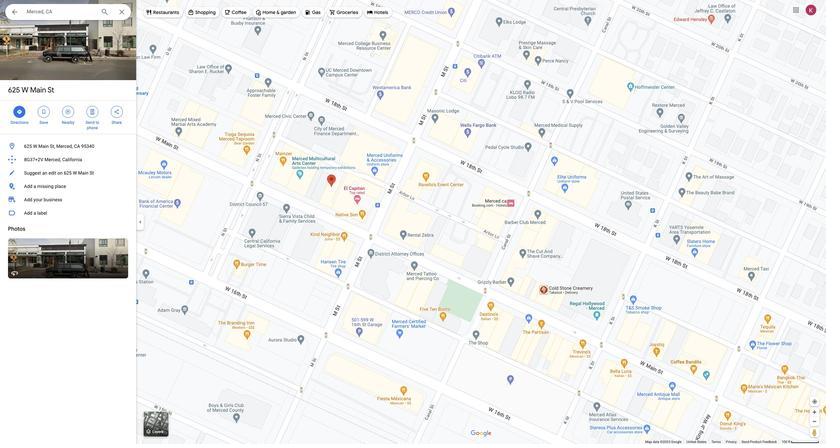 Task type: vqa. For each thing, say whether or not it's contained in the screenshot.


Task type: describe. For each thing, give the bounding box(es) containing it.
send product feedback button
[[742, 440, 778, 444]]

restaurants button
[[143, 4, 183, 20]]

©2023
[[661, 440, 671, 444]]

map data ©2023 google
[[646, 440, 682, 444]]

show street view coverage image
[[810, 428, 820, 438]]

 search field
[[5, 4, 131, 21]]

ft
[[789, 440, 791, 444]]

map
[[646, 440, 653, 444]]

layers
[[153, 430, 163, 434]]

actions for 625 w main st region
[[0, 101, 136, 134]]

zoom in image
[[813, 410, 818, 415]]

states
[[698, 440, 707, 444]]

shopping button
[[185, 4, 220, 20]]

625 inside suggest an edit on 625 w main st button
[[64, 170, 72, 176]]

Merced, CA field
[[5, 4, 131, 20]]

 button
[[5, 4, 24, 21]]

8g37+2v
[[24, 157, 43, 162]]

united
[[687, 440, 697, 444]]

add for add your business
[[24, 197, 32, 202]]

w for 625 w main st, merced, ca 95340
[[33, 144, 37, 149]]

w for 625 w main st
[[22, 86, 28, 95]]

8g37+2v merced, california
[[24, 157, 82, 162]]

suggest an edit on 625 w main st
[[24, 170, 94, 176]]

a for missing
[[34, 184, 36, 189]]

send for send to phone
[[86, 120, 95, 125]]

groceries
[[337, 9, 359, 15]]

hotels
[[375, 9, 388, 15]]

send for send product feedback
[[742, 440, 750, 444]]

625 w main st
[[8, 86, 54, 95]]

st inside suggest an edit on 625 w main st button
[[90, 170, 94, 176]]

missing
[[37, 184, 54, 189]]

collapse side panel image
[[137, 218, 144, 226]]

groceries button
[[327, 4, 363, 20]]

add a label
[[24, 210, 47, 216]]

google account: kenny nguyen  
(kenny.nguyen@adept.ai) image
[[806, 5, 817, 15]]

100 ft
[[783, 440, 791, 444]]

privacy button
[[727, 440, 737, 444]]

feedback
[[763, 440, 778, 444]]


[[89, 108, 95, 116]]

main for st,
[[38, 144, 49, 149]]


[[41, 108, 47, 116]]

nearby
[[62, 120, 74, 125]]

show your location image
[[812, 399, 819, 405]]

hotels button
[[365, 4, 392, 20]]

garden
[[281, 9, 296, 15]]


[[11, 7, 19, 17]]


[[114, 108, 120, 116]]

a for label
[[34, 210, 36, 216]]

footer inside google maps element
[[646, 440, 783, 444]]

coffee
[[232, 9, 247, 15]]

none field inside merced, ca field
[[27, 8, 96, 16]]

directions
[[11, 120, 29, 125]]

100 ft button
[[783, 440, 820, 444]]

2 horizontal spatial w
[[73, 170, 77, 176]]



Task type: locate. For each thing, give the bounding box(es) containing it.
0 vertical spatial a
[[34, 184, 36, 189]]

add for add a label
[[24, 210, 32, 216]]

add your business link
[[0, 193, 136, 206]]

a left missing
[[34, 184, 36, 189]]

send inside send to phone
[[86, 120, 95, 125]]

add left your
[[24, 197, 32, 202]]

send to phone
[[86, 120, 99, 130]]

main
[[30, 86, 46, 95], [38, 144, 49, 149], [78, 170, 89, 176]]

&
[[277, 9, 280, 15]]

1 vertical spatial a
[[34, 210, 36, 216]]

2 vertical spatial w
[[73, 170, 77, 176]]

home
[[263, 9, 276, 15]]

0 horizontal spatial st
[[48, 86, 54, 95]]

merced, right st, at the left top of page
[[56, 144, 73, 149]]

1 horizontal spatial 625
[[24, 144, 32, 149]]

add your business
[[24, 197, 62, 202]]

add a missing place button
[[0, 180, 136, 193]]

1 vertical spatial merced,
[[45, 157, 61, 162]]

privacy
[[727, 440, 737, 444]]

main for st
[[30, 86, 46, 95]]

1 vertical spatial send
[[742, 440, 750, 444]]

google maps element
[[0, 0, 827, 444]]

625 right on
[[64, 170, 72, 176]]

merced, inside 625 w main st, merced, ca 95340 button
[[56, 144, 73, 149]]

w up the 8g37+2v on the top left of page
[[33, 144, 37, 149]]

625 up the 8g37+2v on the top left of page
[[24, 144, 32, 149]]

suggest an edit on 625 w main st button
[[0, 166, 136, 180]]

google
[[672, 440, 682, 444]]

gas button
[[302, 4, 325, 20]]

0 vertical spatial main
[[30, 86, 46, 95]]

your
[[34, 197, 43, 202]]

send inside button
[[742, 440, 750, 444]]

0 horizontal spatial w
[[22, 86, 28, 95]]

None field
[[27, 8, 96, 16]]

625 w main st, merced, ca 95340 button
[[0, 140, 136, 153]]

merced, down st, at the left top of page
[[45, 157, 61, 162]]

send up phone
[[86, 120, 95, 125]]

1 horizontal spatial st
[[90, 170, 94, 176]]

suggest
[[24, 170, 41, 176]]

1 vertical spatial 625
[[24, 144, 32, 149]]

main left st, at the left top of page
[[38, 144, 49, 149]]

st
[[48, 86, 54, 95], [90, 170, 94, 176]]


[[17, 108, 23, 116]]

2 vertical spatial add
[[24, 210, 32, 216]]

on
[[57, 170, 63, 176]]

625 for 625 w main st, merced, ca 95340
[[24, 144, 32, 149]]

add inside add your business link
[[24, 197, 32, 202]]

625
[[8, 86, 20, 95], [24, 144, 32, 149], [64, 170, 72, 176]]

1 vertical spatial w
[[33, 144, 37, 149]]

ca
[[74, 144, 80, 149]]

business
[[44, 197, 62, 202]]

add down the suggest
[[24, 184, 32, 189]]

merced, inside 8g37+2v merced, california button
[[45, 157, 61, 162]]

2 vertical spatial 625
[[64, 170, 72, 176]]

0 vertical spatial add
[[24, 184, 32, 189]]

footer containing map data ©2023 google
[[646, 440, 783, 444]]

st down 95340
[[90, 170, 94, 176]]

625 up the 
[[8, 86, 20, 95]]

save
[[40, 120, 48, 125]]

625 w main st main content
[[0, 0, 136, 444]]

add
[[24, 184, 32, 189], [24, 197, 32, 202], [24, 210, 32, 216]]

0 vertical spatial w
[[22, 86, 28, 95]]

product
[[751, 440, 762, 444]]

0 horizontal spatial send
[[86, 120, 95, 125]]

0 vertical spatial st
[[48, 86, 54, 95]]

california
[[62, 157, 82, 162]]

united states button
[[687, 440, 707, 444]]

1 vertical spatial st
[[90, 170, 94, 176]]

st,
[[50, 144, 55, 149]]

restaurants
[[153, 9, 179, 15]]

shopping
[[195, 9, 216, 15]]

625 for 625 w main st
[[8, 86, 20, 95]]

data
[[653, 440, 660, 444]]

home & garden button
[[253, 4, 300, 20]]

send left 'product'
[[742, 440, 750, 444]]


[[65, 108, 71, 116]]

1 vertical spatial add
[[24, 197, 32, 202]]

a
[[34, 184, 36, 189], [34, 210, 36, 216]]

1 horizontal spatial w
[[33, 144, 37, 149]]

2 add from the top
[[24, 197, 32, 202]]

1 add from the top
[[24, 184, 32, 189]]

united states
[[687, 440, 707, 444]]

1 a from the top
[[34, 184, 36, 189]]

100
[[783, 440, 788, 444]]

place
[[55, 184, 66, 189]]

merced,
[[56, 144, 73, 149], [45, 157, 61, 162]]

3 add from the top
[[24, 210, 32, 216]]

0 vertical spatial 625
[[8, 86, 20, 95]]

add a label button
[[0, 206, 136, 220]]

add a missing place
[[24, 184, 66, 189]]

footer
[[646, 440, 783, 444]]

2 horizontal spatial 625
[[64, 170, 72, 176]]

0 horizontal spatial 625
[[8, 86, 20, 95]]

w down california
[[73, 170, 77, 176]]

w up the 
[[22, 86, 28, 95]]

send
[[86, 120, 95, 125], [742, 440, 750, 444]]

phone
[[87, 126, 98, 130]]

0 vertical spatial send
[[86, 120, 95, 125]]

zoom out image
[[813, 419, 818, 424]]

send product feedback
[[742, 440, 778, 444]]

main down california
[[78, 170, 89, 176]]

terms button
[[712, 440, 722, 444]]

coffee button
[[222, 4, 251, 20]]

terms
[[712, 440, 722, 444]]

2 a from the top
[[34, 210, 36, 216]]

gas
[[312, 9, 321, 15]]

625 inside 625 w main st, merced, ca 95340 button
[[24, 144, 32, 149]]

share
[[112, 120, 122, 125]]

to
[[96, 120, 99, 125]]

photos
[[8, 226, 25, 233]]

1 vertical spatial main
[[38, 144, 49, 149]]

add inside add a missing place button
[[24, 184, 32, 189]]

label
[[37, 210, 47, 216]]

0 vertical spatial merced,
[[56, 144, 73, 149]]

2 vertical spatial main
[[78, 170, 89, 176]]

add for add a missing place
[[24, 184, 32, 189]]

an
[[42, 170, 47, 176]]

1 horizontal spatial send
[[742, 440, 750, 444]]

add inside add a label button
[[24, 210, 32, 216]]

main up 
[[30, 86, 46, 95]]

8g37+2v merced, california button
[[0, 153, 136, 166]]

a left label
[[34, 210, 36, 216]]

home & garden
[[263, 9, 296, 15]]

95340
[[81, 144, 94, 149]]

add left label
[[24, 210, 32, 216]]

625 w main st, merced, ca 95340
[[24, 144, 94, 149]]

w
[[22, 86, 28, 95], [33, 144, 37, 149], [73, 170, 77, 176]]

edit
[[49, 170, 56, 176]]

st up the actions for 625 w main st region
[[48, 86, 54, 95]]



